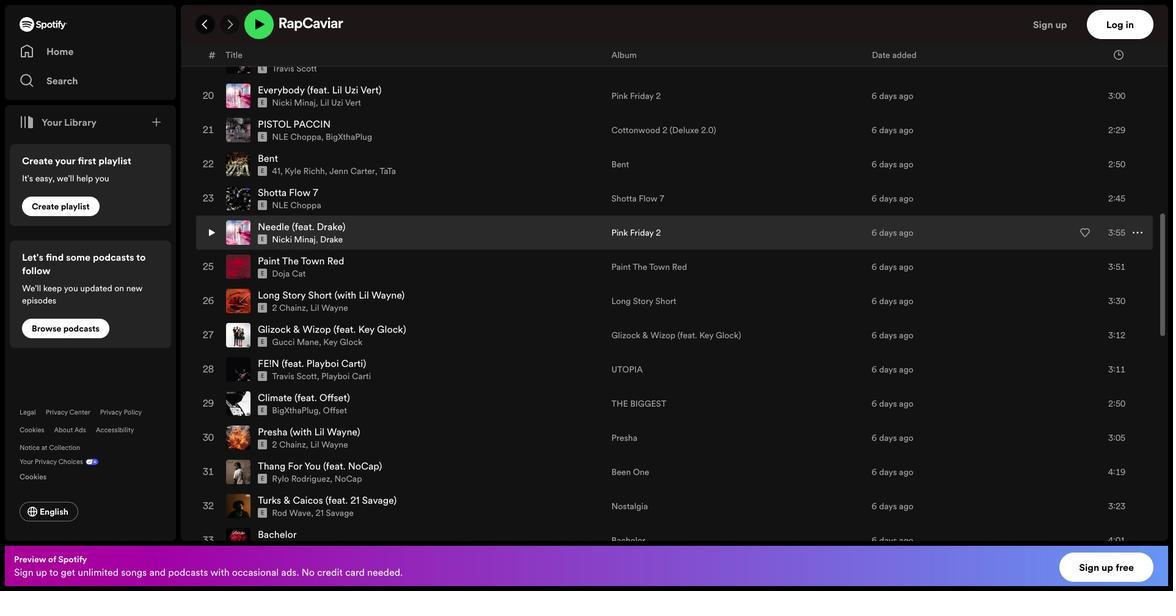 Task type: vqa. For each thing, say whether or not it's contained in the screenshot.
sec
no



Task type: describe. For each thing, give the bounding box(es) containing it.
, for glizock
[[319, 336, 321, 348]]

15 6 days ago from the top
[[872, 535, 914, 547]]

3:11
[[1109, 364, 1126, 376]]

nostalgia
[[612, 501, 648, 513]]

play needle (feat. drake) by nicki minaj, drake image
[[207, 226, 216, 240]]

rapcaviar
[[279, 17, 343, 32]]

nle choppa , bigxthaplug
[[272, 131, 372, 143]]

sign up free
[[1079, 561, 1134, 574]]

privacy center
[[46, 408, 90, 417]]

story for long story short
[[633, 295, 653, 308]]

story for long story short (with lil wayne) e
[[282, 289, 306, 302]]

key glock link
[[323, 336, 363, 348]]

about
[[54, 426, 73, 435]]

3:00
[[1109, 90, 1126, 102]]

wayne for (with
[[321, 302, 348, 314]]

6 for paint the town red
[[872, 261, 877, 273]]

1 cookies link from the top
[[20, 426, 44, 435]]

occasional
[[232, 566, 279, 579]]

tata
[[380, 165, 396, 177]]

jenn
[[329, 165, 348, 177]]

wayne) inside long story short (with lil wayne) e
[[372, 289, 405, 302]]

explicit element for glizock
[[258, 337, 267, 347]]

friday for needle (feat. drake)
[[630, 227, 654, 239]]

nocap
[[335, 473, 362, 485]]

e inside paint the town red e
[[261, 270, 264, 278]]

wizop for glizock & wizop (feat. key glock)
[[651, 330, 676, 342]]

offset
[[323, 405, 347, 417]]

3:12 for crazy
[[1109, 22, 1126, 34]]

credit
[[317, 566, 343, 579]]

easy,
[[35, 172, 55, 185]]

6 for climate (feat. offset)
[[872, 398, 877, 410]]

6 days ago for turks & caicos (feat. 21 savage)
[[872, 501, 914, 513]]

climate (feat. offset) e
[[258, 391, 350, 414]]

climate (feat. offset) link
[[258, 391, 350, 405]]

e inside travis scott cell
[[261, 65, 264, 72]]

nicki minaj , lil uzi vert
[[272, 97, 361, 109]]

1 days from the top
[[879, 56, 897, 68]]

travis scott cell
[[226, 45, 602, 78]]

(feat. inside needle (feat. drake) e
[[292, 220, 314, 234]]

(with inside long story short (with lil wayne) e
[[335, 289, 356, 302]]

scott for travis scott , playboi carti
[[296, 370, 317, 383]]

days for climate (feat. offset)
[[879, 398, 897, 410]]

e inside needle (feat. drake) e
[[261, 236, 264, 243]]

privacy for privacy center
[[46, 408, 68, 417]]

, for long
[[306, 302, 308, 314]]

everybody (feat. lil uzi vert) link
[[258, 83, 382, 97]]

key for glizock & wizop (feat. key glock) e
[[358, 323, 375, 336]]

top bar and user menu element
[[181, 5, 1168, 44]]

ago for turks & caicos (feat. 21 savage)
[[899, 501, 914, 513]]

6 days ago for long story short (with lil wayne)
[[872, 295, 914, 308]]

red for paint the town red
[[672, 261, 687, 273]]

create for your
[[22, 154, 53, 167]]

3:55
[[1109, 227, 1126, 239]]

# row
[[196, 44, 1153, 66]]

town for paint the town red e
[[301, 254, 325, 268]]

(feat. inside glizock & wizop (feat. key glock) e
[[334, 323, 356, 336]]

paccin
[[294, 117, 331, 131]]

ago for paint the town red
[[899, 261, 914, 273]]

flow for shotta flow 7 e
[[289, 186, 310, 199]]

thang for you (feat. nocap) e
[[258, 460, 382, 483]]

6 days ago for bent
[[872, 158, 914, 171]]

jenn carter link
[[329, 165, 375, 177]]

lil inside long story short (with lil wayne) e
[[359, 289, 369, 302]]

log in button
[[1087, 10, 1154, 39]]

explicit element for pistol
[[258, 132, 267, 142]]

unlimited
[[78, 566, 119, 579]]

6 days ago for needle (feat. drake)
[[872, 227, 914, 239]]

2.0)
[[701, 124, 716, 136]]

caicos
[[293, 494, 323, 507]]

ago for fe!n (feat. playboi carti)
[[899, 364, 914, 376]]

15 6 from the top
[[872, 535, 877, 547]]

3:05
[[1109, 432, 1126, 444]]

0 horizontal spatial 21
[[316, 507, 324, 520]]

paint for paint the town red e
[[258, 254, 280, 268]]

paint the town red e
[[258, 254, 344, 278]]

create your first playlist it's easy, we'll help you
[[22, 154, 131, 185]]

duration element
[[1114, 50, 1124, 60]]

glizock for glizock & wizop (feat. key glock)
[[612, 330, 640, 342]]

(with inside presha (with lil wayne) e
[[290, 425, 312, 439]]

chainz for story
[[279, 302, 306, 314]]

, for fe!n
[[317, 370, 319, 383]]

card
[[345, 566, 365, 579]]

, for everybody
[[316, 97, 318, 109]]

we'll
[[22, 282, 41, 295]]

richh
[[303, 165, 325, 177]]

, for thang
[[330, 473, 332, 485]]

glock
[[340, 336, 363, 348]]

pistol
[[258, 117, 291, 131]]

, for presha
[[306, 439, 308, 451]]

3:51
[[1109, 261, 1126, 273]]

everybody (feat. lil uzi vert) cell
[[226, 80, 602, 113]]

playboi inside fe!n (feat. playboi carti) e
[[307, 357, 339, 370]]

help
[[76, 172, 93, 185]]

lil inside presha (with lil wayne) e
[[314, 425, 325, 439]]

presha for presha (with lil wayne) e
[[258, 425, 288, 439]]

days for presha (with lil wayne)
[[879, 432, 897, 444]]

1 horizontal spatial shotta flow 7 link
[[612, 193, 664, 205]]

nocap link
[[335, 473, 362, 485]]

4:19
[[1109, 466, 1126, 479]]

ago for long story short (with lil wayne)
[[899, 295, 914, 308]]

privacy for privacy policy
[[100, 408, 122, 417]]

wizop for glizock & wizop (feat. key glock) e
[[303, 323, 331, 336]]

41 , kyle richh , jenn carter , tata
[[272, 165, 396, 177]]

bigxthaplug link inside pistol paccin cell
[[326, 131, 372, 143]]

bachelor inside cell
[[258, 528, 297, 542]]

gucci mane , key glock
[[272, 336, 363, 348]]

explicit element inside travis scott cell
[[258, 64, 267, 73]]

41 link
[[272, 165, 280, 177]]

short for long story short (with lil wayne) e
[[308, 289, 332, 302]]

pink friday 2 link for everybody (feat. lil uzi vert)
[[612, 90, 661, 102]]

2 up cottonwood 2 (deluxe 2.0) link
[[656, 90, 661, 102]]

title
[[226, 49, 243, 61]]

explicit element for shotta
[[258, 201, 267, 210]]

6 days ago for paint the town red
[[872, 261, 914, 273]]

0 horizontal spatial glizock & wizop (feat. key glock) link
[[258, 323, 406, 336]]

carti)
[[341, 357, 366, 370]]

4:01
[[1109, 535, 1126, 547]]

utopia for 3:11
[[612, 364, 643, 376]]

shotta for shotta flow 7 e
[[258, 186, 287, 199]]

create for playlist
[[32, 200, 59, 213]]

presha (with lil wayne) cell
[[226, 422, 602, 455]]

drake)
[[317, 220, 346, 234]]

drake link
[[320, 234, 343, 246]]

needle
[[258, 220, 290, 234]]

crazy link
[[258, 15, 284, 28]]

sign up
[[1033, 18, 1067, 31]]

days for glizock & wizop (feat. key glock)
[[879, 330, 897, 342]]

0 horizontal spatial key
[[323, 336, 338, 348]]

2 inside long story short (with lil wayne) cell
[[272, 302, 277, 314]]

lil baby
[[272, 28, 302, 40]]

e inside the climate (feat. offset) e
[[261, 407, 264, 414]]

playlist inside create playlist button
[[61, 200, 90, 213]]

climate
[[258, 391, 292, 405]]

paint for paint the town red
[[612, 261, 631, 273]]

you for some
[[64, 282, 78, 295]]

shotta flow 7 cell
[[226, 182, 602, 215]]

kyle
[[285, 165, 301, 177]]

wayne) inside presha (with lil wayne) e
[[327, 425, 360, 439]]

spotify
[[58, 554, 87, 566]]

explicit element for everybody
[[258, 98, 267, 108]]

21 inside turks & caicos (feat. 21 savage) e
[[350, 494, 360, 507]]

nostalgia link
[[612, 501, 648, 513]]

explicit element for climate
[[258, 406, 267, 416]]

e inside everybody (feat. lil uzi vert) e
[[261, 99, 264, 106]]

preview of spotify sign up to get unlimited songs and podcasts with occasional ads. no credit card needed.
[[14, 554, 403, 579]]

shotta flow 7
[[612, 193, 664, 205]]

preview
[[14, 554, 46, 566]]

in
[[1126, 18, 1134, 31]]

bent link inside cell
[[258, 152, 278, 165]]

e inside fe!n (feat. playboi carti) e
[[261, 373, 264, 380]]

lil wayne link for short
[[310, 302, 348, 314]]

go back image
[[200, 20, 210, 29]]

2:29
[[1109, 124, 1126, 136]]

minaj for everybody
[[294, 97, 316, 109]]

lil baby link
[[272, 28, 302, 40]]

long story short (with lil wayne) link
[[258, 289, 405, 302]]

(feat. inside thang for you (feat. nocap) e
[[323, 460, 346, 473]]

nle choppa link inside pistol paccin cell
[[272, 131, 321, 143]]

we'll
[[57, 172, 74, 185]]

1 horizontal spatial bachelor link
[[612, 535, 646, 547]]

utopia link for 3:31
[[612, 56, 643, 68]]

4:01 cell
[[1069, 524, 1143, 557]]

everybody
[[258, 83, 305, 97]]

long story short (with lil wayne) cell
[[226, 285, 602, 318]]

to inside preview of spotify sign up to get unlimited songs and podcasts with occasional ads. no credit card needed.
[[49, 566, 58, 579]]

baby
[[283, 28, 302, 40]]

podcasts inside let's find some podcasts to follow we'll keep you updated on new episodes
[[93, 251, 134, 264]]

explicit element for crazy
[[258, 29, 267, 39]]

cookies for second the cookies 'link' from the top
[[20, 472, 47, 482]]

mane
[[297, 336, 319, 348]]

e inside turks & caicos (feat. 21 savage) e
[[261, 510, 264, 517]]

2:50 for climate (feat. offset)
[[1109, 398, 1126, 410]]

21 savage link
[[316, 507, 354, 520]]

1 horizontal spatial glizock & wizop (feat. key glock) link
[[612, 330, 741, 342]]

ago for climate (feat. offset)
[[899, 398, 914, 410]]

some
[[66, 251, 91, 264]]

offset link
[[323, 405, 347, 417]]

kyle richh link
[[285, 165, 325, 177]]

1 ago from the top
[[899, 56, 914, 68]]

e inside pistol paccin e
[[261, 133, 264, 141]]

playboi carti link
[[321, 370, 371, 383]]

no
[[302, 566, 315, 579]]

travis scott link inside cell
[[272, 62, 317, 75]]

explicit element for turks
[[258, 509, 267, 518]]

and
[[149, 566, 166, 579]]

1 explicit element from the top
[[258, 0, 267, 5]]

2 chainz link for (with
[[272, 439, 306, 451]]

vert)
[[360, 83, 382, 97]]

bachelor link inside bachelor cell
[[258, 528, 297, 542]]

it's
[[22, 172, 33, 185]]

lil wayne link for lil
[[310, 439, 348, 451]]

crazy cell
[[226, 11, 602, 44]]

free
[[1116, 561, 1134, 574]]

climate (feat. offset) cell
[[226, 388, 602, 421]]

days for shotta flow 7
[[879, 193, 897, 205]]

ago for needle (feat. drake)
[[899, 227, 914, 239]]

glizock for glizock & wizop (feat. key glock) e
[[258, 323, 291, 336]]

short for long story short
[[656, 295, 676, 308]]

turks & caicos (feat. 21 savage) cell
[[226, 490, 602, 523]]

e inside glizock & wizop (feat. key glock) e
[[261, 339, 264, 346]]

crazy e
[[258, 15, 284, 38]]

playlist inside the create your first playlist it's easy, we'll help you
[[98, 154, 131, 167]]

ago for thang for you (feat. nocap)
[[899, 466, 914, 479]]

explicit element for paint
[[258, 269, 267, 279]]

let's
[[22, 251, 43, 264]]

cottonwood 2 (deluxe 2.0) link
[[612, 124, 716, 136]]

center
[[69, 408, 90, 417]]

home link
[[20, 39, 161, 64]]

you
[[304, 460, 321, 473]]

presha for presha
[[612, 432, 638, 444]]

drake
[[320, 234, 343, 246]]

red for paint the town red e
[[327, 254, 344, 268]]

lil inside crazy cell
[[272, 28, 281, 40]]

explicit element for presha
[[258, 440, 267, 450]]

needle (feat. drake) row
[[196, 216, 1153, 250]]

e inside bent e
[[261, 168, 264, 175]]

15 ago from the top
[[899, 535, 914, 547]]

privacy policy
[[100, 408, 142, 417]]

bigxthaplug inside pistol paccin cell
[[326, 131, 372, 143]]

podcasts inside preview of spotify sign up to get unlimited songs and podcasts with occasional ads. no credit card needed.
[[168, 566, 208, 579]]

0 horizontal spatial paint the town red link
[[258, 254, 344, 268]]

cookies for first the cookies 'link'
[[20, 426, 44, 435]]

create playlist
[[32, 200, 90, 213]]

needle (feat. drake) cell
[[226, 216, 602, 249]]

explicit element for long
[[258, 303, 267, 313]]



Task type: locate. For each thing, give the bounding box(es) containing it.
your inside button
[[42, 116, 62, 129]]

explicit element inside glizock & wizop (feat. key glock) "cell"
[[258, 337, 267, 347]]

long down doja
[[258, 289, 280, 302]]

14 6 days ago from the top
[[872, 501, 914, 513]]

, inside long story short (with lil wayne) cell
[[306, 302, 308, 314]]

0 horizontal spatial long
[[258, 289, 280, 302]]

, inside needle (feat. drake) "cell"
[[316, 234, 318, 246]]

carti
[[352, 370, 371, 383]]

0 vertical spatial utopia
[[612, 56, 643, 68]]

flow inside shotta flow 7 e
[[289, 186, 310, 199]]

glizock down long story short link
[[612, 330, 640, 342]]

0 horizontal spatial 7
[[313, 186, 318, 199]]

podcasts inside browse podcasts link
[[63, 323, 100, 335]]

town down needle (feat. drake) row
[[649, 261, 670, 273]]

travis scott link up climate (feat. offset) link
[[272, 370, 317, 383]]

12 e from the top
[[261, 407, 264, 414]]

up for sign up free
[[1102, 561, 1114, 574]]

0 horizontal spatial wizop
[[303, 323, 331, 336]]

2:50 for bent
[[1109, 158, 1126, 171]]

(with down bigxthaplug , offset in the left of the page
[[290, 425, 312, 439]]

0 vertical spatial minaj
[[294, 97, 316, 109]]

6 days ago for shotta flow 7
[[872, 193, 914, 205]]

sign up button
[[1028, 10, 1087, 39]]

1 vertical spatial 2 chainz , lil wayne
[[272, 439, 348, 451]]

for
[[288, 460, 302, 473]]

up inside sign up free button
[[1102, 561, 1114, 574]]

scott inside fe!n (feat. playboi carti) cell
[[296, 370, 317, 383]]

chainz up for
[[279, 439, 306, 451]]

9 6 from the top
[[872, 330, 877, 342]]

travis inside cell
[[272, 62, 294, 75]]

14 explicit element from the top
[[258, 440, 267, 450]]

1 horizontal spatial bigxthaplug link
[[326, 131, 372, 143]]

biggest
[[630, 398, 667, 410]]

long down 'paint the town red'
[[612, 295, 631, 308]]

explicit element inside paint the town red cell
[[258, 269, 267, 279]]

scott inside cell
[[296, 62, 317, 75]]

bent link
[[258, 152, 278, 165], [612, 158, 629, 171]]

spotify image
[[20, 17, 67, 32]]

bigxthaplug up jenn carter link
[[326, 131, 372, 143]]

explicit element for bent
[[258, 166, 267, 176]]

2 down doja
[[272, 302, 277, 314]]

3:23
[[1109, 501, 1126, 513]]

utopia down top bar and user menu element
[[612, 56, 643, 68]]

tata link
[[380, 165, 396, 177]]

thang for you (feat. nocap) cell
[[226, 456, 602, 489]]

0 vertical spatial nicki
[[272, 97, 292, 109]]

friday down shotta flow 7
[[630, 227, 654, 239]]

turks & caicos (feat. 21 savage) e
[[258, 494, 397, 517]]

pink up cottonwood
[[612, 90, 628, 102]]

, inside thang for you (feat. nocap) cell
[[330, 473, 332, 485]]

1 horizontal spatial playlist
[[98, 154, 131, 167]]

1 travis scott link from the top
[[272, 62, 317, 75]]

4 6 days ago from the top
[[872, 158, 914, 171]]

explicit element inside thang for you (feat. nocap) cell
[[258, 474, 267, 484]]

key inside glizock & wizop (feat. key glock) e
[[358, 323, 375, 336]]

0 vertical spatial 2 chainz link
[[272, 302, 306, 314]]

your left library
[[42, 116, 62, 129]]

ago for glizock & wizop (feat. key glock)
[[899, 330, 914, 342]]

1 horizontal spatial key
[[358, 323, 375, 336]]

1 vertical spatial cookies link
[[20, 469, 56, 483]]

savage
[[326, 507, 354, 520]]

paint the town red link
[[258, 254, 344, 268], [612, 261, 687, 273]]

2 chainz , lil wayne inside long story short (with lil wayne) cell
[[272, 302, 348, 314]]

bachelor down nostalgia link
[[612, 535, 646, 547]]

1 scott from the top
[[296, 62, 317, 75]]

2 chainz , lil wayne up glizock & wizop (feat. key glock) e in the left of the page
[[272, 302, 348, 314]]

bigxthaplug up presha (with lil wayne) link
[[272, 405, 319, 417]]

log
[[1107, 18, 1124, 31]]

0 horizontal spatial you
[[64, 282, 78, 295]]

bent cell
[[226, 148, 602, 181]]

0 vertical spatial pink friday 2
[[612, 90, 661, 102]]

1 horizontal spatial 7
[[660, 193, 664, 205]]

0 horizontal spatial bent link
[[258, 152, 278, 165]]

nle for nle choppa , bigxthaplug
[[272, 131, 288, 143]]

up left free
[[1102, 561, 1114, 574]]

doja cat
[[272, 268, 306, 280]]

2 nle from the top
[[272, 199, 288, 212]]

bent inside cell
[[258, 152, 278, 165]]

shotta flow 7 link up needle (feat. drake) row
[[612, 193, 664, 205]]

days for everybody (feat. lil uzi vert)
[[879, 90, 897, 102]]

2 pink friday 2 from the top
[[612, 227, 661, 239]]

gucci
[[272, 336, 295, 348]]

0 vertical spatial cookies link
[[20, 426, 44, 435]]

1 horizontal spatial glizock
[[612, 330, 640, 342]]

pistol paccin e
[[258, 117, 331, 141]]

your library
[[42, 116, 97, 129]]

days for long story short (with lil wayne)
[[879, 295, 897, 308]]

pink down shotta flow 7
[[612, 227, 628, 239]]

notice
[[20, 444, 40, 453]]

playboi down gucci mane , key glock
[[307, 357, 339, 370]]

nle choppa link inside shotta flow 7 cell
[[272, 199, 321, 212]]

red inside paint the town red e
[[327, 254, 344, 268]]

presha up been
[[612, 432, 638, 444]]

chainz for (with
[[279, 439, 306, 451]]

7 inside shotta flow 7 e
[[313, 186, 318, 199]]

2:50 down 3:11
[[1109, 398, 1126, 410]]

0 vertical spatial travis scott link
[[272, 62, 317, 75]]

2:50 down the 2:29 on the top
[[1109, 158, 1126, 171]]

2 up 'paint the town red'
[[656, 227, 661, 239]]

with
[[210, 566, 230, 579]]

1 horizontal spatial bachelor
[[612, 535, 646, 547]]

1 nle choppa link from the top
[[272, 131, 321, 143]]

nicki minaj link up pistol paccin link
[[272, 97, 316, 109]]

friday for everybody (feat. lil uzi vert)
[[630, 90, 654, 102]]

1 horizontal spatial bigxthaplug
[[326, 131, 372, 143]]

1 utopia from the top
[[612, 56, 643, 68]]

podcasts up on
[[93, 251, 134, 264]]

8 ago from the top
[[899, 295, 914, 308]]

bigxthaplug link up jenn carter link
[[326, 131, 372, 143]]

2 travis from the top
[[272, 370, 294, 383]]

2 horizontal spatial sign
[[1079, 561, 1100, 574]]

glock) for glizock & wizop (feat. key glock) e
[[377, 323, 406, 336]]

6 days ago inside needle (feat. drake) row
[[872, 227, 914, 239]]

13 explicit element from the top
[[258, 406, 267, 416]]

6 6 days ago from the top
[[872, 227, 914, 239]]

policy
[[124, 408, 142, 417]]

10 ago from the top
[[899, 364, 914, 376]]

4 e from the top
[[261, 133, 264, 141]]

bent down cottonwood
[[612, 158, 629, 171]]

13 days from the top
[[879, 466, 897, 479]]

at
[[41, 444, 47, 453]]

6 for fe!n (feat. playboi carti)
[[872, 364, 877, 376]]

3:12 down 3:30
[[1109, 330, 1126, 342]]

0 horizontal spatial glock)
[[377, 323, 406, 336]]

up for sign up
[[1056, 18, 1067, 31]]

the for paint the town red
[[633, 261, 647, 273]]

your for your library
[[42, 116, 62, 129]]

pink friday 2 link
[[612, 90, 661, 102], [612, 227, 661, 239]]

chainz up gucci mane link
[[279, 302, 306, 314]]

lil inside everybody (feat. lil uzi vert) e
[[332, 83, 342, 97]]

2 pink friday 2 link from the top
[[612, 227, 661, 239]]

ago for everybody (feat. lil uzi vert)
[[899, 90, 914, 102]]

11 6 from the top
[[872, 398, 877, 410]]

2 chainz link inside presha (with lil wayne) "cell"
[[272, 439, 306, 451]]

cell
[[207, 0, 216, 10], [612, 0, 862, 10], [872, 0, 1060, 10], [1069, 0, 1143, 10], [612, 11, 862, 44], [872, 11, 1060, 44]]

lil wayne link up 'thang for you (feat. nocap)' link
[[310, 439, 348, 451]]

6 for glizock & wizop (feat. key glock)
[[872, 330, 877, 342]]

1 horizontal spatial up
[[1056, 18, 1067, 31]]

on
[[114, 282, 124, 295]]

explicit element inside bent cell
[[258, 166, 267, 176]]

& for turks & caicos (feat. 21 savage)
[[284, 494, 290, 507]]

utopia link
[[612, 56, 643, 68], [612, 364, 643, 376]]

0 horizontal spatial uzi
[[331, 97, 343, 109]]

shotta inside shotta flow 7 e
[[258, 186, 287, 199]]

1 horizontal spatial your
[[42, 116, 62, 129]]

# column header
[[209, 44, 216, 65]]

6 e from the top
[[261, 202, 264, 209]]

first
[[78, 154, 96, 167]]

0 vertical spatial your
[[42, 116, 62, 129]]

1 horizontal spatial uzi
[[345, 83, 358, 97]]

1 pink friday 2 link from the top
[[612, 90, 661, 102]]

16 explicit element from the top
[[258, 509, 267, 518]]

explicit element inside fe!n (feat. playboi carti) cell
[[258, 372, 267, 381]]

1 vertical spatial 3:12
[[1109, 330, 1126, 342]]

1 horizontal spatial you
[[95, 172, 109, 185]]

ago for shotta flow 7
[[899, 193, 914, 205]]

minaj up paccin
[[294, 97, 316, 109]]

2 2:50 from the top
[[1109, 398, 1126, 410]]

2 chainz , lil wayne inside presha (with lil wayne) "cell"
[[272, 439, 348, 451]]

(with
[[335, 289, 356, 302], [290, 425, 312, 439]]

key for glizock & wizop (feat. key glock)
[[700, 330, 714, 342]]

one
[[633, 466, 649, 479]]

2 nicki minaj link from the top
[[272, 234, 316, 246]]

1 6 days ago from the top
[[872, 56, 914, 68]]

shotta for shotta flow 7
[[612, 193, 637, 205]]

3 days from the top
[[879, 124, 897, 136]]

1 vertical spatial bigxthaplug
[[272, 405, 319, 417]]

utopia link up the at the right bottom of the page
[[612, 364, 643, 376]]

2 pink from the top
[[612, 227, 628, 239]]

days for paint the town red
[[879, 261, 897, 273]]

glizock inside glizock & wizop (feat. key glock) e
[[258, 323, 291, 336]]

days for needle (feat. drake)
[[879, 227, 897, 239]]

7 e from the top
[[261, 236, 264, 243]]

9 ago from the top
[[899, 330, 914, 342]]

3:55 cell
[[1069, 216, 1143, 249]]

scott
[[296, 62, 317, 75], [296, 370, 317, 383]]

1 vertical spatial pink friday 2
[[612, 227, 661, 239]]

, for pistol
[[321, 131, 324, 143]]

0 horizontal spatial flow
[[289, 186, 310, 199]]

choppa for nle choppa
[[291, 199, 321, 212]]

key
[[358, 323, 375, 336], [700, 330, 714, 342], [323, 336, 338, 348]]

episodes
[[22, 295, 56, 307]]

6 for everybody (feat. lil uzi vert)
[[872, 90, 877, 102]]

12 explicit element from the top
[[258, 372, 267, 381]]

6 days ago for presha (with lil wayne)
[[872, 432, 914, 444]]

bent link left kyle
[[258, 152, 278, 165]]

let's find some podcasts to follow we'll keep you updated on new episodes
[[22, 251, 146, 307]]

1 vertical spatial wayne
[[321, 439, 348, 451]]

7 6 days ago from the top
[[872, 261, 914, 273]]

wayne) down offset link
[[327, 425, 360, 439]]

1 horizontal spatial shotta
[[612, 193, 637, 205]]

flow for shotta flow 7
[[639, 193, 658, 205]]

uzi left the vert)
[[345, 83, 358, 97]]

shotta down 41
[[258, 186, 287, 199]]

3 6 from the top
[[872, 124, 877, 136]]

15 e from the top
[[261, 510, 264, 517]]

6 for long story short (with lil wayne)
[[872, 295, 877, 308]]

paint the town red link down "nicki minaj , drake"
[[258, 254, 344, 268]]

6 days ago for climate (feat. offset)
[[872, 398, 914, 410]]

0 horizontal spatial glizock
[[258, 323, 291, 336]]

wayne) down paint the town red cell
[[372, 289, 405, 302]]

uzi left vert at the left of page
[[331, 97, 343, 109]]

playlist down help
[[61, 200, 90, 213]]

1 horizontal spatial paint the town red link
[[612, 261, 687, 273]]

create up the easy,
[[22, 154, 53, 167]]

1 minaj from the top
[[294, 97, 316, 109]]

8 explicit element from the top
[[258, 235, 267, 245]]

2 choppa from the top
[[291, 199, 321, 212]]

duration image
[[1114, 50, 1124, 60]]

nicki inside everybody (feat. lil uzi vert) cell
[[272, 97, 292, 109]]

to inside let's find some podcasts to follow we'll keep you updated on new episodes
[[136, 251, 146, 264]]

pistol paccin cell
[[226, 114, 602, 147]]

nicki up pistol
[[272, 97, 292, 109]]

bent link down cottonwood
[[612, 158, 629, 171]]

6 explicit element from the top
[[258, 166, 267, 176]]

6 for thang for you (feat. nocap)
[[872, 466, 877, 479]]

6 for pistol paccin
[[872, 124, 877, 136]]

days for bent
[[879, 158, 897, 171]]

13 6 days ago from the top
[[872, 466, 914, 479]]

0 horizontal spatial playlist
[[61, 200, 90, 213]]

ago for pistol paccin
[[899, 124, 914, 136]]

1 vertical spatial your
[[20, 458, 33, 467]]

2 inside presha (with lil wayne) "cell"
[[272, 439, 277, 451]]

bigxthaplug , offset
[[272, 405, 347, 417]]

scott for travis scott
[[296, 62, 317, 75]]

1 travis from the top
[[272, 62, 294, 75]]

town down "nicki minaj , drake"
[[301, 254, 325, 268]]

2 chainz , lil wayne for lil
[[272, 439, 348, 451]]

6 days from the top
[[879, 227, 897, 239]]

2 nle choppa link from the top
[[272, 199, 321, 212]]

bachelor link down nostalgia link
[[612, 535, 646, 547]]

create down the easy,
[[32, 200, 59, 213]]

chainz inside presha (with lil wayne) "cell"
[[279, 439, 306, 451]]

paint up long story short link
[[612, 261, 631, 273]]

shotta flow 7 link inside cell
[[258, 186, 318, 199]]

long inside long story short (with lil wayne) e
[[258, 289, 280, 302]]

2 utopia from the top
[[612, 364, 643, 376]]

1 lil wayne link from the top
[[310, 302, 348, 314]]

the for paint the town red e
[[282, 254, 299, 268]]

california consumer privacy act (ccpa) opt-out icon image
[[83, 458, 98, 469]]

9 days from the top
[[879, 330, 897, 342]]

cookies link up notice
[[20, 426, 44, 435]]

3 ago from the top
[[899, 124, 914, 136]]

1 vertical spatial bigxthaplug link
[[272, 405, 319, 417]]

e inside thang for you (feat. nocap) e
[[261, 476, 264, 483]]

(feat. inside turks & caicos (feat. 21 savage) e
[[326, 494, 348, 507]]

2 friday from the top
[[630, 227, 654, 239]]

story
[[282, 289, 306, 302], [633, 295, 653, 308]]

0 vertical spatial pink friday 2 link
[[612, 90, 661, 102]]

0 horizontal spatial up
[[36, 566, 47, 579]]

shotta flow 7 link
[[258, 186, 318, 199], [612, 193, 664, 205]]

1 vertical spatial travis scott link
[[272, 370, 317, 383]]

6 ago from the top
[[899, 227, 914, 239]]

to
[[136, 251, 146, 264], [49, 566, 58, 579]]

minaj inside needle (feat. drake) "cell"
[[294, 234, 316, 246]]

1 vertical spatial utopia link
[[612, 364, 643, 376]]

1 choppa from the top
[[291, 131, 321, 143]]

nocap)
[[348, 460, 382, 473]]

wizop inside glizock & wizop (feat. key glock) e
[[303, 323, 331, 336]]

nicki up paint the town red e
[[272, 234, 292, 246]]

6 for needle (feat. drake)
[[872, 227, 877, 239]]

nicki for everybody
[[272, 97, 292, 109]]

2 6 from the top
[[872, 90, 877, 102]]

2 wayne from the top
[[321, 439, 348, 451]]

explicit element inside presha (with lil wayne) "cell"
[[258, 440, 267, 450]]

6 for shotta flow 7
[[872, 193, 877, 205]]

0 horizontal spatial &
[[284, 494, 290, 507]]

friday up cottonwood
[[630, 90, 654, 102]]

11 6 days ago from the top
[[872, 398, 914, 410]]

short down paint the town red e
[[308, 289, 332, 302]]

2 chainz link inside long story short (with lil wayne) cell
[[272, 302, 306, 314]]

8 6 days ago from the top
[[872, 295, 914, 308]]

paint the town red cell
[[226, 251, 602, 284]]

english
[[40, 506, 68, 518]]

1 pink from the top
[[612, 90, 628, 102]]

choppa inside pistol paccin cell
[[291, 131, 321, 143]]

1 vertical spatial 2:50
[[1109, 398, 1126, 410]]

chainz inside long story short (with lil wayne) cell
[[279, 302, 306, 314]]

0 horizontal spatial red
[[327, 254, 344, 268]]

1 vertical spatial 2 chainz link
[[272, 439, 306, 451]]

2 vertical spatial podcasts
[[168, 566, 208, 579]]

0 vertical spatial podcasts
[[93, 251, 134, 264]]

glizock up fe!n
[[258, 323, 291, 336]]

nicki inside needle (feat. drake) "cell"
[[272, 234, 292, 246]]

minaj for needle
[[294, 234, 316, 246]]

home
[[46, 45, 74, 58]]

log in
[[1107, 18, 1134, 31]]

1 horizontal spatial long
[[612, 295, 631, 308]]

presha (with lil wayne) link
[[258, 425, 360, 439]]

flow down kyle richh link
[[289, 186, 310, 199]]

up inside preview of spotify sign up to get unlimited songs and podcasts with occasional ads. no credit card needed.
[[36, 566, 47, 579]]

0 vertical spatial 3:12
[[1109, 22, 1126, 34]]

15 explicit element from the top
[[258, 474, 267, 484]]

0 horizontal spatial bigxthaplug
[[272, 405, 319, 417]]

1 horizontal spatial bent
[[612, 158, 629, 171]]

5 explicit element from the top
[[258, 132, 267, 142]]

5 ago from the top
[[899, 193, 914, 205]]

0 horizontal spatial sign
[[14, 566, 33, 579]]

privacy down at
[[35, 458, 57, 467]]

sign inside preview of spotify sign up to get unlimited songs and podcasts with occasional ads. no credit card needed.
[[14, 566, 33, 579]]

6 6 from the top
[[872, 227, 877, 239]]

carter
[[350, 165, 375, 177]]

1 horizontal spatial to
[[136, 251, 146, 264]]

savage)
[[362, 494, 397, 507]]

bigxthaplug link up presha (with lil wayne) link
[[272, 405, 319, 417]]

4 ago from the top
[[899, 158, 914, 171]]

2 2 chainz , lil wayne from the top
[[272, 439, 348, 451]]

notice at collection link
[[20, 444, 80, 453]]

4 explicit element from the top
[[258, 98, 267, 108]]

utopia link for 3:11
[[612, 364, 643, 376]]

explicit element inside crazy cell
[[258, 29, 267, 39]]

nle inside shotta flow 7 cell
[[272, 199, 288, 212]]

1 horizontal spatial sign
[[1033, 18, 1053, 31]]

days for pistol paccin
[[879, 124, 897, 136]]

0 vertical spatial travis
[[272, 62, 294, 75]]

story inside long story short (with lil wayne) e
[[282, 289, 306, 302]]

1 horizontal spatial presha
[[612, 432, 638, 444]]

pink friday 2 link for needle (feat. drake)
[[612, 227, 661, 239]]

0 vertical spatial nle
[[272, 131, 288, 143]]

6 days ago for fe!n (feat. playboi carti)
[[872, 364, 914, 376]]

added
[[893, 49, 917, 61]]

0 vertical spatial pink
[[612, 90, 628, 102]]

1 vertical spatial pink friday 2 link
[[612, 227, 661, 239]]

get
[[61, 566, 75, 579]]

nle up needle
[[272, 199, 288, 212]]

explicit element inside shotta flow 7 cell
[[258, 201, 267, 210]]

0 vertical spatial bigxthaplug link
[[326, 131, 372, 143]]

2 inside needle (feat. drake) row
[[656, 227, 661, 239]]

8 days from the top
[[879, 295, 897, 308]]

scott up climate (feat. offset) link
[[296, 370, 317, 383]]

1 vertical spatial nle choppa link
[[272, 199, 321, 212]]

0 vertical spatial you
[[95, 172, 109, 185]]

explicit element for fe!n
[[258, 372, 267, 381]]

paint inside paint the town red e
[[258, 254, 280, 268]]

0 vertical spatial choppa
[[291, 131, 321, 143]]

, inside glizock & wizop (feat. key glock) "cell"
[[319, 336, 321, 348]]

1 vertical spatial wayne)
[[327, 425, 360, 439]]

0 vertical spatial utopia link
[[612, 56, 643, 68]]

wave
[[289, 507, 311, 520]]

6 days ago for pistol paccin
[[872, 124, 914, 136]]

1 vertical spatial to
[[49, 566, 58, 579]]

presha link
[[612, 432, 638, 444]]

5 e from the top
[[261, 168, 264, 175]]

(with up glizock & wizop (feat. key glock) e in the left of the page
[[335, 289, 356, 302]]

up left the log
[[1056, 18, 1067, 31]]

0 horizontal spatial wayne)
[[327, 425, 360, 439]]

2 horizontal spatial &
[[643, 330, 649, 342]]

2 chainz link up for
[[272, 439, 306, 451]]

0 vertical spatial to
[[136, 251, 146, 264]]

playlist right the first
[[98, 154, 131, 167]]

bent for bent e
[[258, 152, 278, 165]]

0 horizontal spatial short
[[308, 289, 332, 302]]

uzi
[[345, 83, 358, 97], [331, 97, 343, 109]]

choppa for nle choppa , bigxthaplug
[[291, 131, 321, 143]]

, for needle
[[316, 234, 318, 246]]

2 travis scott link from the top
[[272, 370, 317, 383]]

pink friday 2 up cottonwood
[[612, 90, 661, 102]]

turks
[[258, 494, 281, 507]]

, inside "turks & caicos (feat. 21 savage)" "cell"
[[311, 507, 313, 520]]

everybody (feat. lil uzi vert) e
[[258, 83, 382, 106]]

1 vertical spatial lil wayne link
[[310, 439, 348, 451]]

to up new
[[136, 251, 146, 264]]

search link
[[20, 68, 161, 93]]

1 3:12 from the top
[[1109, 22, 1126, 34]]

glizock & wizop (feat. key glock)
[[612, 330, 741, 342]]

cookies down "your privacy choices"
[[20, 472, 47, 482]]

go forward image
[[225, 20, 235, 29]]

privacy up the about
[[46, 408, 68, 417]]

cookies up notice
[[20, 426, 44, 435]]

glock) inside glizock & wizop (feat. key glock) e
[[377, 323, 406, 336]]

8 e from the top
[[261, 270, 264, 278]]

1 vertical spatial nicki
[[272, 234, 292, 246]]

2 left (deluxe
[[663, 124, 668, 136]]

playboi up offset) at left
[[321, 370, 350, 383]]

you for first
[[95, 172, 109, 185]]

explicit element inside climate (feat. offset) cell
[[258, 406, 267, 416]]

pink friday 2 link down shotta flow 7
[[612, 227, 661, 239]]

11 explicit element from the top
[[258, 337, 267, 347]]

nle up bent e
[[272, 131, 288, 143]]

1 vertical spatial (with
[[290, 425, 312, 439]]

glizock & wizop (feat. key glock) cell
[[226, 319, 602, 352]]

legal
[[20, 408, 36, 417]]

red down drake
[[327, 254, 344, 268]]

6
[[872, 56, 877, 68], [872, 90, 877, 102], [872, 124, 877, 136], [872, 158, 877, 171], [872, 193, 877, 205], [872, 227, 877, 239], [872, 261, 877, 273], [872, 295, 877, 308], [872, 330, 877, 342], [872, 364, 877, 376], [872, 398, 877, 410], [872, 432, 877, 444], [872, 466, 877, 479], [872, 501, 877, 513], [872, 535, 877, 547]]

bigxthaplug inside climate (feat. offset) cell
[[272, 405, 319, 417]]

12 ago from the top
[[899, 432, 914, 444]]

sign up free button
[[1060, 553, 1154, 582]]

7 days from the top
[[879, 261, 897, 273]]

explicit element inside everybody (feat. lil uzi vert) cell
[[258, 98, 267, 108]]

5 days from the top
[[879, 193, 897, 205]]

, inside everybody (feat. lil uzi vert) cell
[[316, 97, 318, 109]]

up inside sign up "button"
[[1056, 18, 1067, 31]]

nicki minaj link inside needle (feat. drake) "cell"
[[272, 234, 316, 246]]

6 days ago for thang for you (feat. nocap)
[[872, 466, 914, 479]]

1 e from the top
[[261, 31, 264, 38]]

, inside pistol paccin cell
[[321, 131, 324, 143]]

days
[[879, 56, 897, 68], [879, 90, 897, 102], [879, 124, 897, 136], [879, 158, 897, 171], [879, 193, 897, 205], [879, 227, 897, 239], [879, 261, 897, 273], [879, 295, 897, 308], [879, 330, 897, 342], [879, 364, 897, 376], [879, 398, 897, 410], [879, 432, 897, 444], [879, 466, 897, 479], [879, 501, 897, 513], [879, 535, 897, 547]]

nicki minaj link up paint the town red e
[[272, 234, 316, 246]]

wayne up glizock & wizop (feat. key glock) e in the left of the page
[[321, 302, 348, 314]]

0 horizontal spatial paint
[[258, 254, 280, 268]]

your library button
[[15, 110, 102, 134]]

paint the town red link up the long story short
[[612, 261, 687, 273]]

2 up thang
[[272, 439, 277, 451]]

2 horizontal spatial up
[[1102, 561, 1114, 574]]

paint
[[258, 254, 280, 268], [612, 261, 631, 273]]

needle (feat. drake) link
[[258, 220, 346, 234]]

0 vertical spatial friday
[[630, 90, 654, 102]]

explicit element
[[258, 0, 267, 5], [258, 29, 267, 39], [258, 64, 267, 73], [258, 98, 267, 108], [258, 132, 267, 142], [258, 166, 267, 176], [258, 201, 267, 210], [258, 235, 267, 245], [258, 269, 267, 279], [258, 303, 267, 313], [258, 337, 267, 347], [258, 372, 267, 381], [258, 406, 267, 416], [258, 440, 267, 450], [258, 474, 267, 484], [258, 509, 267, 518]]

you right help
[[95, 172, 109, 185]]

6 for bent
[[872, 158, 877, 171]]

e
[[261, 31, 264, 38], [261, 65, 264, 72], [261, 99, 264, 106], [261, 133, 264, 141], [261, 168, 264, 175], [261, 202, 264, 209], [261, 236, 264, 243], [261, 270, 264, 278], [261, 304, 264, 312], [261, 339, 264, 346], [261, 373, 264, 380], [261, 407, 264, 414], [261, 441, 264, 449], [261, 476, 264, 483], [261, 510, 264, 517]]

1 nicki from the top
[[272, 97, 292, 109]]

long story short link
[[612, 295, 676, 308]]

0 horizontal spatial shotta
[[258, 186, 287, 199]]

nle
[[272, 131, 288, 143], [272, 199, 288, 212]]

sign inside "button"
[[1033, 18, 1053, 31]]

15 days from the top
[[879, 535, 897, 547]]

glock) for glizock & wizop (feat. key glock)
[[716, 330, 741, 342]]

1 vertical spatial create
[[32, 200, 59, 213]]

red down needle (feat. drake) row
[[672, 261, 687, 273]]

e inside long story short (with lil wayne) e
[[261, 304, 264, 312]]

travis scott link
[[272, 62, 317, 75], [272, 370, 317, 383]]

rod
[[272, 507, 287, 520]]

cookies
[[20, 426, 44, 435], [20, 472, 47, 482]]

1 horizontal spatial town
[[649, 261, 670, 273]]

your down notice
[[20, 458, 33, 467]]

2 e from the top
[[261, 65, 264, 72]]

explicit element for thang
[[258, 474, 267, 484]]

2 3:12 from the top
[[1109, 330, 1126, 342]]

days for fe!n (feat. playboi carti)
[[879, 364, 897, 376]]

shotta flow 7 link down kyle
[[258, 186, 318, 199]]

1 6 from the top
[[872, 56, 877, 68]]

7 down richh
[[313, 186, 318, 199]]

e inside shotta flow 7 e
[[261, 202, 264, 209]]

privacy up accessibility 'link'
[[100, 408, 122, 417]]

town for paint the town red
[[649, 261, 670, 273]]

minaj inside everybody (feat. lil uzi vert) cell
[[294, 97, 316, 109]]

main element
[[5, 5, 176, 541]]

9 explicit element from the top
[[258, 269, 267, 279]]

(feat. inside fe!n (feat. playboi carti) e
[[282, 357, 304, 370]]

to left "get"
[[49, 566, 58, 579]]

utopia for 3:31
[[612, 56, 643, 68]]

ago inside needle (feat. drake) row
[[899, 227, 914, 239]]

browse podcasts link
[[22, 319, 109, 339]]

2 cookies from the top
[[20, 472, 47, 482]]

travis for travis scott
[[272, 62, 294, 75]]

12 6 days ago from the top
[[872, 432, 914, 444]]

1 vertical spatial utopia
[[612, 364, 643, 376]]

choppa inside shotta flow 7 cell
[[291, 199, 321, 212]]

3:12
[[1109, 22, 1126, 34], [1109, 330, 1126, 342]]

5 6 days ago from the top
[[872, 193, 914, 205]]

2
[[656, 90, 661, 102], [663, 124, 668, 136], [656, 227, 661, 239], [272, 302, 277, 314], [272, 439, 277, 451]]

pink friday 2 for needle (feat. drake)
[[612, 227, 661, 239]]

, inside climate (feat. offset) cell
[[319, 405, 321, 417]]

days inside needle (feat. drake) row
[[879, 227, 897, 239]]

ads.
[[281, 566, 299, 579]]

0 horizontal spatial bigxthaplug link
[[272, 405, 319, 417]]

5 6 from the top
[[872, 193, 877, 205]]

lil wayne link
[[310, 302, 348, 314], [310, 439, 348, 451]]

0 vertical spatial bigxthaplug
[[326, 131, 372, 143]]

paint left cat
[[258, 254, 280, 268]]

2 chainz link
[[272, 302, 306, 314], [272, 439, 306, 451]]

been one link
[[612, 466, 649, 479]]

11 days from the top
[[879, 398, 897, 410]]

bent left kyle
[[258, 152, 278, 165]]

1 horizontal spatial short
[[656, 295, 676, 308]]

4 days from the top
[[879, 158, 897, 171]]

nle inside pistol paccin cell
[[272, 131, 288, 143]]

bigxthaplug link
[[326, 131, 372, 143], [272, 405, 319, 417]]

2 cookies link from the top
[[20, 469, 56, 483]]

1 vertical spatial playlist
[[61, 200, 90, 213]]

3 6 days ago from the top
[[872, 124, 914, 136]]

uzi inside everybody (feat. lil uzi vert) e
[[345, 83, 358, 97]]

album
[[612, 49, 637, 61]]

the inside paint the town red e
[[282, 254, 299, 268]]

13 6 from the top
[[872, 466, 877, 479]]

e inside presha (with lil wayne) e
[[261, 441, 264, 449]]

sign for sign up
[[1033, 18, 1053, 31]]

fe!n (feat. playboi carti) cell
[[226, 353, 602, 386]]

pink friday 2 link up cottonwood
[[612, 90, 661, 102]]

11 ago from the top
[[899, 398, 914, 410]]

1 vertical spatial choppa
[[291, 199, 321, 212]]

10 explicit element from the top
[[258, 303, 267, 313]]

0 horizontal spatial shotta flow 7 link
[[258, 186, 318, 199]]

11 e from the top
[[261, 373, 264, 380]]

explicit element inside needle (feat. drake) "cell"
[[258, 235, 267, 245]]

nicki
[[272, 97, 292, 109], [272, 234, 292, 246]]

0 vertical spatial cookies
[[20, 426, 44, 435]]

flow up needle (feat. drake) row
[[639, 193, 658, 205]]

(feat. inside everybody (feat. lil uzi vert) e
[[307, 83, 330, 97]]

0 horizontal spatial bachelor
[[258, 528, 297, 542]]

0 vertical spatial nicki minaj link
[[272, 97, 316, 109]]

0 horizontal spatial town
[[301, 254, 325, 268]]

cookies link down "your privacy choices"
[[20, 469, 56, 483]]

2:45
[[1109, 193, 1126, 205]]

podcasts right browse
[[63, 323, 100, 335]]

shotta
[[258, 186, 287, 199], [612, 193, 637, 205]]

long for long story short
[[612, 295, 631, 308]]

travis up 'climate' in the bottom left of the page
[[272, 370, 294, 383]]

pink friday 2 down shotta flow 7
[[612, 227, 661, 239]]

10 6 days ago from the top
[[872, 364, 914, 376]]

bachelor cell
[[226, 524, 602, 557]]

1 horizontal spatial bent link
[[612, 158, 629, 171]]

41
[[272, 165, 280, 177]]

nicki minaj link for needle
[[272, 234, 316, 246]]

the biggest link
[[612, 398, 667, 410]]

explicit element for needle
[[258, 235, 267, 245]]

needle (feat. drake) e
[[258, 220, 346, 243]]

privacy center link
[[46, 408, 90, 417]]

scott up 'everybody (feat. lil uzi vert)' link
[[296, 62, 317, 75]]

e inside crazy e
[[261, 31, 264, 38]]

6 inside needle (feat. drake) row
[[872, 227, 877, 239]]

1 horizontal spatial story
[[633, 295, 653, 308]]

1 vertical spatial podcasts
[[63, 323, 100, 335]]

you right keep
[[64, 282, 78, 295]]

bachelor link down rod on the bottom of page
[[258, 528, 297, 542]]

1 horizontal spatial the
[[633, 261, 647, 273]]

2 scott from the top
[[296, 370, 317, 383]]

12 days from the top
[[879, 432, 897, 444]]

story down cat
[[282, 289, 306, 302]]

travis scott
[[272, 62, 317, 75]]

1 2:50 from the top
[[1109, 158, 1126, 171]]

short up glizock & wizop (feat. key glock)
[[656, 295, 676, 308]]

2 days from the top
[[879, 90, 897, 102]]

songs
[[121, 566, 147, 579]]

story down 'paint the town red'
[[633, 295, 653, 308]]

7 ago from the top
[[899, 261, 914, 273]]

thang
[[258, 460, 286, 473]]

1 nicki minaj link from the top
[[272, 97, 316, 109]]

(feat. inside the climate (feat. offset) e
[[295, 391, 317, 405]]

you inside let's find some podcasts to follow we'll keep you updated on new episodes
[[64, 282, 78, 295]]

bigxthaplug link inside climate (feat. offset) cell
[[272, 405, 319, 417]]

2 chainz link down doja cat link
[[272, 302, 306, 314]]

3:12 left in
[[1109, 22, 1126, 34]]



